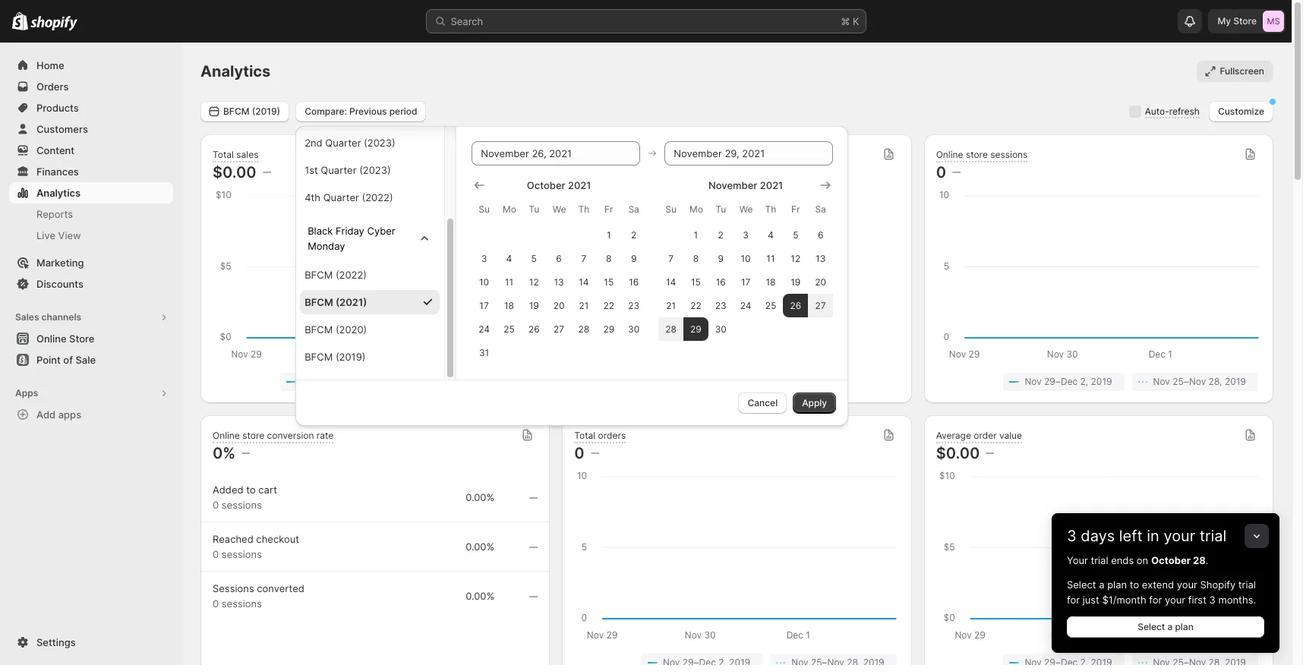 Task type: vqa. For each thing, say whether or not it's contained in the screenshot.
Select a plan image
no



Task type: describe. For each thing, give the bounding box(es) containing it.
2nd quarter (2023) button
[[300, 130, 440, 155]]

2 9 button from the left
[[709, 247, 734, 270]]

apps button
[[9, 383, 173, 404]]

1 21 from the left
[[579, 300, 589, 311]]

products link
[[9, 97, 173, 119]]

sa for october 2021
[[629, 203, 640, 215]]

1 horizontal spatial 10 button
[[734, 247, 759, 270]]

2 vertical spatial your
[[1165, 594, 1186, 606]]

store for my store
[[1234, 15, 1257, 27]]

sessions inside added to cart 0 sessions
[[222, 499, 262, 511]]

(2019) inside button
[[336, 351, 366, 363]]

range.
[[812, 272, 841, 284]]

3 days left in your trial button
[[1052, 514, 1280, 545]]

point of sale button
[[0, 349, 182, 371]]

0 horizontal spatial 3 button
[[472, 247, 497, 270]]

left
[[1120, 527, 1143, 545]]

bfcm (2021) button
[[300, 290, 440, 314]]

0 vertical spatial no change image
[[242, 447, 250, 460]]

saturday element for november 2021
[[808, 196, 834, 223]]

sales channels
[[15, 311, 81, 323]]

1 horizontal spatial 28
[[666, 323, 677, 335]]

we for november
[[740, 203, 753, 215]]

1st
[[305, 164, 318, 176]]

select for select a plan to extend your shopify trial for just $1/month for your first 3 months.
[[1067, 579, 1097, 591]]

fullscreen button
[[1198, 61, 1274, 82]]

live view
[[36, 229, 81, 242]]

sessions
[[213, 583, 254, 595]]

$1/month
[[1103, 594, 1147, 606]]

0 horizontal spatial 25 button
[[497, 317, 522, 341]]

(2022) inside button
[[362, 191, 393, 203]]

analytics link
[[9, 182, 173, 204]]

friday element for october 2021
[[597, 196, 622, 223]]

1 2019 from the left
[[368, 376, 389, 387]]

0.00% for reached checkout
[[466, 541, 495, 553]]

bfcm (2020) button
[[300, 317, 440, 341]]

11 for rightmost 11 button
[[767, 253, 775, 264]]

0 horizontal spatial 20 button
[[547, 294, 572, 317]]

orders link
[[9, 76, 173, 97]]

1 horizontal spatial for
[[1067, 594, 1080, 606]]

cancel button
[[739, 392, 787, 414]]

2 28 button from the left
[[659, 317, 684, 341]]

fr for november 2021
[[792, 203, 800, 215]]

1 horizontal spatial 26 button
[[784, 294, 808, 317]]

list for average order value
[[940, 654, 1259, 666]]

black friday cyber monday button
[[302, 217, 438, 259]]

list for total orders
[[578, 654, 897, 666]]

.
[[1206, 555, 1209, 567]]

october inside grid
[[527, 179, 566, 191]]

3 2019 from the left
[[1091, 376, 1113, 387]]

wednesday element for november
[[734, 196, 759, 223]]

1 horizontal spatial 24 button
[[734, 294, 759, 317]]

4th
[[305, 191, 321, 203]]

3 days left in your trial
[[1067, 527, 1227, 545]]

nov for nov 25–nov 28, 2019 button related to 0
[[1154, 376, 1171, 387]]

black
[[308, 224, 333, 237]]

sessions inside online store sessions dropdown button
[[991, 149, 1028, 160]]

ends
[[1112, 555, 1134, 567]]

2 8 button from the left
[[684, 247, 709, 270]]

converted
[[257, 583, 305, 595]]

date
[[788, 272, 809, 284]]

select a plan link
[[1067, 617, 1265, 638]]

to inside added to cart 0 sessions
[[246, 484, 256, 496]]

1 horizontal spatial 27 button
[[808, 294, 834, 317]]

nov 25–nov 28, 2019 for 0
[[1154, 376, 1247, 387]]

customize
[[1219, 105, 1265, 117]]

1 30 button from the left
[[622, 317, 647, 341]]

auto-
[[1145, 106, 1170, 117]]

discounts link
[[9, 273, 173, 295]]

1 horizontal spatial 4 button
[[759, 223, 784, 247]]

th for november 2021
[[765, 203, 777, 215]]

0 horizontal spatial 6 button
[[547, 247, 572, 270]]

we for october
[[553, 203, 566, 215]]

quarter for 2nd
[[325, 136, 361, 149]]

29–dec for $0.00
[[321, 376, 354, 387]]

2 7 button from the left
[[659, 247, 684, 270]]

1 14 button from the left
[[572, 270, 597, 294]]

19 for 19 button to the right
[[791, 276, 801, 288]]

add
[[36, 409, 56, 421]]

1 22 button from the left
[[597, 294, 622, 317]]

1 horizontal spatial 20 button
[[808, 270, 834, 294]]

2 30 button from the left
[[709, 317, 734, 341]]

sales
[[236, 149, 259, 160]]

content link
[[9, 140, 173, 161]]

select for select a plan
[[1138, 621, 1166, 633]]

1 horizontal spatial 25
[[766, 300, 777, 311]]

saturday element for october 2021
[[622, 196, 647, 223]]

tuesday element for november 2021
[[709, 196, 734, 223]]

0 horizontal spatial 12
[[529, 276, 539, 288]]

1 horizontal spatial 12
[[791, 253, 801, 264]]

3 for 3 days left in your trial
[[1067, 527, 1077, 545]]

total orders
[[575, 430, 626, 441]]

0 horizontal spatial shopify image
[[12, 12, 28, 30]]

first
[[1189, 594, 1207, 606]]

total sales button
[[213, 149, 259, 162]]

finances
[[36, 166, 79, 178]]

1 horizontal spatial 13 button
[[808, 247, 834, 270]]

2 16 from the left
[[716, 276, 726, 288]]

point
[[36, 354, 61, 366]]

1 horizontal spatial 12 button
[[784, 247, 808, 270]]

1 horizontal spatial 4
[[768, 229, 774, 240]]

31
[[479, 347, 489, 358]]

1 horizontal spatial 18 button
[[759, 270, 784, 294]]

1 28 button from the left
[[572, 317, 597, 341]]

10 for left 10 button
[[479, 276, 489, 288]]

auto-refresh
[[1145, 106, 1200, 117]]

19 for leftmost 19 button
[[529, 300, 539, 311]]

analytics inside "analytics" link
[[36, 187, 80, 199]]

4th quarter (2022)
[[305, 191, 393, 203]]

(2023) for 1st quarter (2023)
[[359, 164, 391, 176]]

total orders button
[[575, 430, 626, 443]]

home link
[[9, 55, 173, 76]]

0 horizontal spatial 12 button
[[522, 270, 547, 294]]

8 for first 8 button
[[606, 253, 612, 264]]

0 horizontal spatial trial
[[1091, 555, 1109, 567]]

0 horizontal spatial 17 button
[[472, 294, 497, 317]]

of
[[63, 354, 73, 366]]

fullscreen
[[1220, 65, 1265, 77]]

3 for the right 3 button
[[743, 229, 749, 240]]

marketing link
[[9, 252, 173, 273]]

0 horizontal spatial 10 button
[[472, 270, 497, 294]]

28, for 0
[[1209, 376, 1223, 387]]

26 for rightmost 26 button
[[790, 300, 802, 311]]

bfcm (2019) button
[[201, 101, 290, 122]]

1 horizontal spatial 25 button
[[759, 294, 784, 317]]

8 for second 8 button from left
[[693, 253, 699, 264]]

bfcm for bfcm (2020) button
[[305, 323, 333, 335]]

apps
[[15, 387, 38, 399]]

27 for 27 button to the left
[[554, 323, 565, 335]]

2 30 from the left
[[715, 323, 727, 335]]

su for october
[[479, 203, 490, 215]]

online store sessions
[[936, 149, 1028, 160]]

value
[[1000, 430, 1023, 441]]

found
[[723, 272, 750, 284]]

apply
[[802, 397, 827, 408]]

0 horizontal spatial 27 button
[[547, 317, 572, 341]]

1 16 from the left
[[629, 276, 639, 288]]

total for 0
[[575, 430, 596, 441]]

1 horizontal spatial 3 button
[[734, 223, 759, 247]]

your
[[1067, 555, 1089, 567]]

29–dec for 0
[[1045, 376, 1078, 387]]

0 horizontal spatial 18 button
[[497, 294, 522, 317]]

1 horizontal spatial 5 button
[[784, 223, 808, 247]]

1 7 from the left
[[582, 253, 587, 264]]

0 inside added to cart 0 sessions
[[213, 499, 219, 511]]

my
[[1218, 15, 1232, 27]]

mo for november
[[690, 203, 703, 215]]

orders
[[36, 81, 69, 93]]

24 for leftmost 24 button
[[479, 323, 490, 335]]

2 9 from the left
[[718, 253, 724, 264]]

0 horizontal spatial 11 button
[[497, 270, 522, 294]]

1 horizontal spatial analytics
[[201, 62, 271, 81]]

0 horizontal spatial 13 button
[[547, 270, 572, 294]]

(2023) for 2nd quarter (2023)
[[364, 136, 396, 149]]

no change image for order
[[986, 447, 995, 460]]

customers link
[[9, 119, 173, 140]]

17 for the leftmost '17' button
[[480, 300, 489, 311]]

6 for the rightmost 6 'button'
[[818, 229, 824, 240]]

28, for $0.00
[[485, 376, 499, 387]]

0 down online store sessions dropdown button
[[936, 163, 947, 182]]

0 down total orders 'dropdown button'
[[575, 444, 585, 463]]

1 horizontal spatial 11 button
[[759, 247, 784, 270]]

online for 0%
[[213, 430, 240, 441]]

0 horizontal spatial 19 button
[[522, 294, 547, 317]]

0 horizontal spatial 24 button
[[472, 317, 497, 341]]

order
[[974, 430, 997, 441]]

1 vertical spatial your
[[1177, 579, 1198, 591]]

1 horizontal spatial 17 button
[[734, 270, 759, 294]]

monday element for november
[[684, 196, 709, 223]]

tuesday element for october 2021
[[522, 196, 547, 223]]

0 horizontal spatial 5 button
[[522, 247, 547, 270]]

store for online store
[[69, 333, 95, 345]]

november 2021
[[709, 179, 783, 191]]

plan for select a plan
[[1176, 621, 1194, 633]]

0 horizontal spatial 4
[[506, 253, 512, 264]]

nov for nov 29–dec 2, 2019 button for 0
[[1025, 376, 1042, 387]]

1 horizontal spatial 6 button
[[808, 223, 834, 247]]

store for 0
[[966, 149, 988, 160]]

1 vertical spatial 18
[[504, 300, 514, 311]]

online store conversion rate
[[213, 430, 334, 441]]

2nd
[[305, 136, 323, 149]]

1st quarter (2023)
[[305, 164, 391, 176]]

0 horizontal spatial 26 button
[[522, 317, 547, 341]]

average order value button
[[936, 430, 1023, 443]]

sales
[[15, 311, 39, 323]]

my store
[[1218, 15, 1257, 27]]

there
[[633, 272, 660, 284]]

cyber
[[367, 224, 396, 237]]

shopify
[[1201, 579, 1236, 591]]

3 days left in your trial element
[[1052, 553, 1280, 653]]

2 21 button from the left
[[659, 294, 684, 317]]

reached checkout 0 sessions
[[213, 533, 299, 561]]

3 inside the "select a plan to extend your shopify trial for just $1/month for your first 3 months."
[[1210, 594, 1216, 606]]

22 for 1st 22 button from the right
[[691, 300, 702, 311]]

days
[[1081, 527, 1115, 545]]

1 horizontal spatial 19 button
[[784, 270, 808, 294]]

⌘
[[841, 15, 850, 27]]

1 15 button from the left
[[597, 270, 622, 294]]

customers
[[36, 123, 88, 135]]

1 30 from the left
[[628, 323, 640, 335]]

25–nov for 0
[[1173, 376, 1207, 387]]

cart
[[259, 484, 277, 496]]

2nd quarter (2023)
[[305, 136, 396, 149]]

2 15 button from the left
[[684, 270, 709, 294]]

1 21 button from the left
[[572, 294, 597, 317]]

finances link
[[9, 161, 173, 182]]

home
[[36, 59, 64, 71]]

bfcm (2019) inside dropdown button
[[223, 105, 280, 117]]

YYYY-MM-DD text field
[[472, 141, 641, 165]]

bfcm (2022)
[[305, 269, 367, 281]]

a for select a plan
[[1168, 621, 1173, 633]]

added to cart 0 sessions
[[213, 484, 277, 511]]

previous
[[349, 105, 387, 117]]

0 vertical spatial 13
[[816, 253, 826, 264]]

friday element for november 2021
[[784, 196, 808, 223]]

2021 for november 2021
[[760, 179, 783, 191]]

20 for the right 20 button
[[815, 276, 827, 288]]

nov 29–dec 2, 2019 for $0.00
[[301, 376, 389, 387]]

bfcm (2021)
[[305, 296, 367, 308]]



Task type: locate. For each thing, give the bounding box(es) containing it.
tu for november
[[716, 203, 726, 215]]

2 14 button from the left
[[659, 270, 684, 294]]

settings link
[[9, 632, 173, 653]]

no change image for converted
[[530, 591, 538, 603]]

2 16 button from the left
[[709, 270, 734, 294]]

bfcm inside bfcm (2019) dropdown button
[[223, 105, 250, 117]]

2 2 button from the left
[[709, 223, 734, 247]]

1 8 button from the left
[[597, 247, 622, 270]]

to inside the "select a plan to extend your shopify trial for just $1/month for your first 3 months."
[[1130, 579, 1140, 591]]

add apps
[[36, 409, 81, 421]]

(2019) down '(2020)'
[[336, 351, 366, 363]]

11 button up 31 button
[[497, 270, 522, 294]]

20 for the leftmost 20 button
[[554, 300, 565, 311]]

live view link
[[9, 225, 173, 246]]

channels
[[41, 311, 81, 323]]

wednesday element
[[547, 196, 572, 223], [734, 196, 759, 223]]

0 horizontal spatial nov 29–dec 2, 2019 button
[[280, 373, 401, 391]]

0 horizontal spatial analytics
[[36, 187, 80, 199]]

thursday element down october 2021
[[572, 196, 597, 223]]

23 down data
[[715, 300, 727, 311]]

sa for november 2021
[[816, 203, 826, 215]]

1 15 from the left
[[604, 276, 614, 288]]

sunday element for october 2021
[[472, 196, 497, 223]]

YYYY-MM-DD text field
[[665, 141, 834, 165]]

24 button down there was no data found for this date range.
[[734, 294, 759, 317]]

0 vertical spatial 6
[[818, 229, 824, 240]]

october inside the 3 days left in your trial element
[[1152, 555, 1191, 567]]

0 horizontal spatial 28
[[579, 323, 590, 335]]

1 horizontal spatial select
[[1138, 621, 1166, 633]]

1
[[607, 229, 611, 240], [694, 229, 698, 240]]

10 button
[[734, 247, 759, 270], [472, 270, 497, 294]]

no change image for sales
[[263, 166, 271, 179]]

checkout
[[256, 533, 299, 545]]

0 horizontal spatial tu
[[529, 203, 540, 215]]

2 grid from the left
[[659, 177, 834, 341]]

1 vertical spatial online
[[36, 333, 67, 345]]

26 for leftmost 26 button
[[529, 323, 540, 335]]

1 14 from the left
[[579, 276, 589, 288]]

bfcm for bfcm (2022) button at the left
[[305, 269, 333, 281]]

1 horizontal spatial a
[[1168, 621, 1173, 633]]

online store link
[[9, 328, 173, 349]]

2 wednesday element from the left
[[734, 196, 759, 223]]

online inside button
[[36, 333, 67, 345]]

1 horizontal spatial we
[[740, 203, 753, 215]]

period
[[389, 105, 417, 117]]

plan down the first
[[1176, 621, 1194, 633]]

compare: previous period button
[[296, 101, 427, 122]]

bfcm (2019) up the sales
[[223, 105, 280, 117]]

1 grid from the left
[[472, 177, 647, 364]]

nov 29–dec 2, 2019 for 0
[[1025, 376, 1113, 387]]

bfcm inside bfcm (2022) button
[[305, 269, 333, 281]]

1 horizontal spatial 1 button
[[684, 223, 709, 247]]

quarter for 1st
[[321, 164, 357, 176]]

0 horizontal spatial 29 button
[[597, 317, 622, 341]]

25–nov
[[449, 376, 483, 387], [1173, 376, 1207, 387]]

trial
[[1200, 527, 1227, 545], [1091, 555, 1109, 567], [1239, 579, 1257, 591]]

(2019) inside dropdown button
[[252, 105, 280, 117]]

bfcm
[[223, 105, 250, 117], [305, 269, 333, 281], [305, 296, 333, 308], [305, 323, 333, 335], [305, 351, 333, 363]]

1 0.00% from the top
[[466, 492, 495, 504]]

2 up data
[[718, 229, 724, 240]]

2 15 from the left
[[691, 276, 701, 288]]

26 button down date
[[784, 294, 808, 317]]

nov for $0.00's nov 29–dec 2, 2019 button
[[301, 376, 318, 387]]

0%
[[213, 444, 236, 463]]

sessions inside reached checkout 0 sessions
[[222, 549, 262, 561]]

24 for the right 24 button
[[740, 300, 752, 311]]

1 su from the left
[[479, 203, 490, 215]]

my store image
[[1263, 11, 1285, 32]]

1 fr from the left
[[605, 203, 613, 215]]

bfcm (2019) down bfcm (2020)
[[305, 351, 366, 363]]

0 down sessions
[[213, 598, 219, 610]]

10 button up there was no data found for this date range.
[[734, 247, 759, 270]]

1 vertical spatial 13
[[554, 276, 564, 288]]

1 horizontal spatial 2,
[[1081, 376, 1089, 387]]

1 nov 25–nov 28, 2019 button from the left
[[409, 373, 535, 391]]

grid
[[472, 177, 647, 364], [659, 177, 834, 341]]

1 2 from the left
[[631, 229, 637, 240]]

0 vertical spatial plan
[[1108, 579, 1127, 591]]

2 21 from the left
[[666, 300, 676, 311]]

a
[[1099, 579, 1105, 591], [1168, 621, 1173, 633]]

2 monday element from the left
[[684, 196, 709, 223]]

10 up 31 button
[[479, 276, 489, 288]]

wednesday element down october 2021
[[547, 196, 572, 223]]

1 horizontal spatial 16 button
[[709, 270, 734, 294]]

0 horizontal spatial $0.00
[[213, 163, 257, 182]]

1 vertical spatial 5
[[531, 253, 537, 264]]

0 vertical spatial 18
[[766, 276, 776, 288]]

1 vertical spatial total
[[575, 430, 596, 441]]

2 for october 2021
[[631, 229, 637, 240]]

sale
[[76, 354, 96, 366]]

0 vertical spatial online
[[936, 149, 964, 160]]

1 1 from the left
[[607, 229, 611, 240]]

1 friday element from the left
[[597, 196, 622, 223]]

1 25–nov from the left
[[449, 376, 483, 387]]

26
[[790, 300, 802, 311], [529, 323, 540, 335]]

we down october 2021
[[553, 203, 566, 215]]

view
[[58, 229, 81, 242]]

2 for november 2021
[[718, 229, 724, 240]]

your up the first
[[1177, 579, 1198, 591]]

1 horizontal spatial 2 button
[[709, 223, 734, 247]]

15 button right was
[[684, 270, 709, 294]]

1 vertical spatial 25
[[504, 323, 515, 335]]

2 29 from the left
[[691, 323, 702, 335]]

2 we from the left
[[740, 203, 753, 215]]

bfcm (2022) button
[[300, 262, 440, 287]]

1 vertical spatial 24
[[479, 323, 490, 335]]

0.00% for added to cart
[[466, 492, 495, 504]]

1 saturday element from the left
[[622, 196, 647, 223]]

0 vertical spatial 12
[[791, 253, 801, 264]]

sunday element for november 2021
[[659, 196, 684, 223]]

(2023)
[[364, 136, 396, 149], [359, 164, 391, 176]]

1 horizontal spatial 24
[[740, 300, 752, 311]]

quarter right 1st
[[321, 164, 357, 176]]

14 button left the there
[[572, 270, 597, 294]]

your inside 'dropdown button'
[[1164, 527, 1196, 545]]

0 down added at the left
[[213, 499, 219, 511]]

nov 29–dec 2, 2019 button down bfcm (2019) button
[[280, 373, 401, 391]]

2 2019 from the left
[[502, 376, 523, 387]]

select a plan to extend your shopify trial for just $1/month for your first 3 months.
[[1067, 579, 1257, 606]]

a up just
[[1099, 579, 1105, 591]]

point of sale link
[[9, 349, 173, 371]]

0 horizontal spatial we
[[553, 203, 566, 215]]

1 horizontal spatial to
[[1130, 579, 1140, 591]]

1 2021 from the left
[[568, 179, 591, 191]]

tuesday element down october 2021
[[522, 196, 547, 223]]

0 vertical spatial trial
[[1200, 527, 1227, 545]]

mo up no
[[690, 203, 703, 215]]

2021 right november
[[760, 179, 783, 191]]

data
[[699, 272, 720, 284]]

1 horizontal spatial nov 25–nov 28, 2019
[[1154, 376, 1247, 387]]

a for select a plan to extend your shopify trial for just $1/month for your first 3 months.
[[1099, 579, 1105, 591]]

marketing
[[36, 257, 84, 269]]

0 inside sessions converted 0 sessions
[[213, 598, 219, 610]]

5
[[793, 229, 799, 240], [531, 253, 537, 264]]

there was no data found for this date range.
[[633, 272, 841, 284]]

6 button up range.
[[808, 223, 834, 247]]

0 horizontal spatial 4 button
[[497, 247, 522, 270]]

october 2021
[[527, 179, 591, 191]]

no change image
[[263, 166, 271, 179], [953, 166, 961, 179], [591, 447, 599, 460], [986, 447, 995, 460], [530, 542, 538, 554]]

1 29 from the left
[[604, 323, 615, 335]]

1 vertical spatial store
[[243, 430, 265, 441]]

2 tuesday element from the left
[[709, 196, 734, 223]]

26 button right 31 button
[[522, 317, 547, 341]]

2 button
[[622, 223, 647, 247], [709, 223, 734, 247]]

1 vertical spatial to
[[1130, 579, 1140, 591]]

reached
[[213, 533, 254, 545]]

0 horizontal spatial 23 button
[[622, 294, 647, 317]]

1 horizontal spatial 10
[[741, 253, 751, 264]]

analytics
[[201, 62, 271, 81], [36, 187, 80, 199]]

22 for second 22 button from the right
[[604, 300, 615, 311]]

1 horizontal spatial 29 button
[[684, 317, 709, 341]]

18 button left date
[[759, 270, 784, 294]]

23 button
[[622, 294, 647, 317], [709, 294, 734, 317]]

1 2, from the left
[[357, 376, 365, 387]]

0 vertical spatial 20
[[815, 276, 827, 288]]

saturday element up the there
[[622, 196, 647, 223]]

add apps button
[[9, 404, 173, 425]]

monday element
[[497, 196, 522, 223], [684, 196, 709, 223]]

2, for 0
[[1081, 376, 1089, 387]]

28 button
[[572, 317, 597, 341], [659, 317, 684, 341]]

shopify image
[[12, 12, 28, 30], [31, 16, 78, 31]]

plan inside the "select a plan to extend your shopify trial for just $1/month for your first 3 months."
[[1108, 579, 1127, 591]]

bfcm up total sales
[[223, 105, 250, 117]]

2 mo from the left
[[690, 203, 703, 215]]

quarter inside button
[[325, 136, 361, 149]]

bfcm down bfcm (2020)
[[305, 351, 333, 363]]

2 2 from the left
[[718, 229, 724, 240]]

28 inside the 3 days left in your trial element
[[1193, 555, 1206, 567]]

0 horizontal spatial 10
[[479, 276, 489, 288]]

2 vertical spatial online
[[213, 430, 240, 441]]

24 down there was no data found for this date range.
[[740, 300, 752, 311]]

select down the "select a plan to extend your shopify trial for just $1/month for your first 3 months."
[[1138, 621, 1166, 633]]

10 up there was no data found for this date range.
[[741, 253, 751, 264]]

refresh
[[1170, 106, 1200, 117]]

this
[[768, 272, 785, 284]]

⌘ k
[[841, 15, 860, 27]]

nov 29–dec 2, 2019 button for $0.00
[[280, 373, 401, 391]]

0 horizontal spatial 28 button
[[572, 317, 597, 341]]

0 horizontal spatial to
[[246, 484, 256, 496]]

2 22 from the left
[[691, 300, 702, 311]]

0 horizontal spatial monday element
[[497, 196, 522, 223]]

0 vertical spatial quarter
[[325, 136, 361, 149]]

plan inside 'select a plan' link
[[1176, 621, 1194, 633]]

sa up range.
[[816, 203, 826, 215]]

(2021)
[[336, 296, 367, 308]]

14 button
[[572, 270, 597, 294], [659, 270, 684, 294]]

13 button
[[808, 247, 834, 270], [547, 270, 572, 294]]

2 sa from the left
[[816, 203, 826, 215]]

2 sunday element from the left
[[659, 196, 684, 223]]

total inside dropdown button
[[213, 149, 234, 160]]

2021
[[568, 179, 591, 191], [760, 179, 783, 191]]

1 8 from the left
[[606, 253, 612, 264]]

to left the cart
[[246, 484, 256, 496]]

0 horizontal spatial 2 button
[[622, 223, 647, 247]]

30 button down data
[[709, 317, 734, 341]]

2 friday element from the left
[[784, 196, 808, 223]]

rate
[[317, 430, 334, 441]]

1 horizontal spatial th
[[765, 203, 777, 215]]

7 button
[[572, 247, 597, 270], [659, 247, 684, 270]]

no change image
[[242, 447, 250, 460], [530, 492, 538, 504], [530, 591, 538, 603]]

online store button
[[0, 328, 182, 349]]

1 23 button from the left
[[622, 294, 647, 317]]

0 horizontal spatial bfcm (2019)
[[223, 105, 280, 117]]

2 nov 29–dec 2, 2019 button from the left
[[1004, 373, 1125, 391]]

6 button
[[808, 223, 834, 247], [547, 247, 572, 270]]

trial up the months.
[[1239, 579, 1257, 591]]

1 we from the left
[[553, 203, 566, 215]]

1 tu from the left
[[529, 203, 540, 215]]

2 nov from the left
[[430, 376, 447, 387]]

store
[[1234, 15, 1257, 27], [69, 333, 95, 345]]

total left orders
[[575, 430, 596, 441]]

(2023) down 2nd quarter (2023) button
[[359, 164, 391, 176]]

thursday element down the november 2021
[[759, 196, 784, 223]]

friday element
[[597, 196, 622, 223], [784, 196, 808, 223]]

total for $0.00
[[213, 149, 234, 160]]

15 for first 15 'button' from the left
[[604, 276, 614, 288]]

(2020)
[[336, 323, 367, 335]]

for down extend
[[1150, 594, 1163, 606]]

(2022) inside button
[[336, 269, 367, 281]]

1 29–dec from the left
[[321, 376, 354, 387]]

0 horizontal spatial 2,
[[357, 376, 365, 387]]

products
[[36, 102, 79, 114]]

1 horizontal spatial 7 button
[[659, 247, 684, 270]]

th down the november 2021
[[765, 203, 777, 215]]

23 for second 23 button from the left
[[715, 300, 727, 311]]

1 horizontal spatial 15 button
[[684, 270, 709, 294]]

(2022) up (2021)
[[336, 269, 367, 281]]

25–nov for $0.00
[[449, 376, 483, 387]]

2021 for october 2021
[[568, 179, 591, 191]]

quarter for 4th
[[323, 191, 359, 203]]

2 29 button from the left
[[684, 317, 709, 341]]

2 horizontal spatial for
[[1150, 594, 1163, 606]]

4 button
[[759, 223, 784, 247], [497, 247, 522, 270]]

6 button down october 2021
[[547, 247, 572, 270]]

0 horizontal spatial october
[[527, 179, 566, 191]]

your trial ends on october 28 .
[[1067, 555, 1209, 567]]

grid containing october
[[472, 177, 647, 364]]

0 vertical spatial (2023)
[[364, 136, 396, 149]]

0.00%
[[466, 492, 495, 504], [466, 541, 495, 553], [466, 590, 495, 602]]

2 nov 25–nov 28, 2019 from the left
[[1154, 376, 1247, 387]]

6 for the left 6 'button'
[[556, 253, 562, 264]]

6 down october 2021
[[556, 253, 562, 264]]

30 down data
[[715, 323, 727, 335]]

trial inside 'dropdown button'
[[1200, 527, 1227, 545]]

saturday element up range.
[[808, 196, 834, 223]]

wednesday element down the november 2021
[[734, 196, 759, 223]]

0 vertical spatial select
[[1067, 579, 1097, 591]]

1 for november 2021
[[694, 229, 698, 240]]

2 23 from the left
[[715, 300, 727, 311]]

2021 down yyyy-mm-dd text field
[[568, 179, 591, 191]]

1 horizontal spatial store
[[1234, 15, 1257, 27]]

online store sessions button
[[936, 149, 1028, 162]]

1 tuesday element from the left
[[522, 196, 547, 223]]

nov 25–nov 28, 2019 button for 0
[[1132, 373, 1259, 391]]

just
[[1083, 594, 1100, 606]]

4 2019 from the left
[[1225, 376, 1247, 387]]

0
[[936, 163, 947, 182], [575, 444, 585, 463], [213, 499, 219, 511], [213, 549, 219, 561], [213, 598, 219, 610]]

2 nov 25–nov 28, 2019 button from the left
[[1132, 373, 1259, 391]]

1 nov 29–dec 2, 2019 from the left
[[301, 376, 389, 387]]

9 up data
[[718, 253, 724, 264]]

5 button
[[784, 223, 808, 247], [522, 247, 547, 270]]

for left just
[[1067, 594, 1080, 606]]

0 horizontal spatial nov 29–dec 2, 2019
[[301, 376, 389, 387]]

31 button
[[472, 341, 497, 364]]

16 right no
[[716, 276, 726, 288]]

22
[[604, 300, 615, 311], [691, 300, 702, 311]]

thursday element for november 2021
[[759, 196, 784, 223]]

su for november
[[666, 203, 677, 215]]

tu down october 2021
[[529, 203, 540, 215]]

15 for second 15 'button' from the left
[[691, 276, 701, 288]]

mo down yyyy-mm-dd text field
[[503, 203, 516, 215]]

2, for $0.00
[[357, 376, 365, 387]]

2 up the there
[[631, 229, 637, 240]]

store inside online store link
[[69, 333, 95, 345]]

1 horizontal spatial su
[[666, 203, 677, 215]]

point of sale
[[36, 354, 96, 366]]

2 29–dec from the left
[[1045, 376, 1078, 387]]

monday element for october
[[497, 196, 522, 223]]

24 up 31 button
[[479, 323, 490, 335]]

1 horizontal spatial plan
[[1176, 621, 1194, 633]]

analytics down finances
[[36, 187, 80, 199]]

26 button
[[784, 294, 808, 317], [522, 317, 547, 341]]

quarter down 1st quarter (2023)
[[323, 191, 359, 203]]

0 horizontal spatial 29–dec
[[321, 376, 354, 387]]

nov 29–dec 2, 2019
[[301, 376, 389, 387], [1025, 376, 1113, 387]]

thursday element for october 2021
[[572, 196, 597, 223]]

10 button up 31 button
[[472, 270, 497, 294]]

october up extend
[[1152, 555, 1191, 567]]

no
[[685, 272, 696, 284]]

1 vertical spatial select
[[1138, 621, 1166, 633]]

sales channels button
[[9, 307, 173, 328]]

4 nov from the left
[[1154, 376, 1171, 387]]

no change image for to
[[530, 492, 538, 504]]

2 su from the left
[[666, 203, 677, 215]]

2 28, from the left
[[1209, 376, 1223, 387]]

23 button down data
[[709, 294, 734, 317]]

2 thursday element from the left
[[759, 196, 784, 223]]

1 9 from the left
[[631, 253, 637, 264]]

18 button up 31 button
[[497, 294, 522, 317]]

2 8 from the left
[[693, 253, 699, 264]]

1 horizontal spatial 22 button
[[684, 294, 709, 317]]

27
[[816, 300, 826, 311], [554, 323, 565, 335]]

bfcm down "bfcm (2022)"
[[305, 296, 333, 308]]

1 horizontal spatial saturday element
[[808, 196, 834, 223]]

for inside button
[[753, 272, 765, 284]]

23 down the there
[[628, 300, 640, 311]]

0 inside reached checkout 0 sessions
[[213, 549, 219, 561]]

2 0.00% from the top
[[466, 541, 495, 553]]

apps
[[58, 409, 81, 421]]

10 for the rightmost 10 button
[[741, 253, 751, 264]]

0 horizontal spatial 26
[[529, 323, 540, 335]]

1 29 button from the left
[[597, 317, 622, 341]]

black friday cyber monday
[[308, 224, 396, 252]]

total inside 'dropdown button'
[[575, 430, 596, 441]]

was
[[663, 272, 682, 284]]

$0.00 for average
[[936, 444, 980, 463]]

k
[[853, 15, 860, 27]]

(2023) inside button
[[364, 136, 396, 149]]

0 vertical spatial to
[[246, 484, 256, 496]]

17 button left this
[[734, 270, 759, 294]]

october down yyyy-mm-dd text field
[[527, 179, 566, 191]]

trial up .
[[1200, 527, 1227, 545]]

25 button
[[759, 294, 784, 317], [497, 317, 522, 341]]

2 2021 from the left
[[760, 179, 783, 191]]

27 for 27 button to the right
[[816, 300, 826, 311]]

grid containing november
[[659, 177, 834, 341]]

30 down the there
[[628, 323, 640, 335]]

1 horizontal spatial 23 button
[[709, 294, 734, 317]]

15 left the there
[[604, 276, 614, 288]]

1 thursday element from the left
[[572, 196, 597, 223]]

analytics up bfcm (2019) dropdown button
[[201, 62, 271, 81]]

nov 25–nov 28, 2019 for $0.00
[[430, 376, 523, 387]]

1 16 button from the left
[[622, 270, 647, 294]]

list for total sales
[[216, 373, 535, 391]]

$0.00
[[213, 163, 257, 182], [936, 444, 980, 463]]

16 button left was
[[622, 270, 647, 294]]

1 horizontal spatial shopify image
[[31, 16, 78, 31]]

1 button for october 2021
[[597, 223, 622, 247]]

24 button up 31
[[472, 317, 497, 341]]

2 2, from the left
[[1081, 376, 1089, 387]]

17 button up 31 button
[[472, 294, 497, 317]]

th down october 2021
[[579, 203, 590, 215]]

1 horizontal spatial nov 25–nov 28, 2019 button
[[1132, 373, 1259, 391]]

sunday element
[[472, 196, 497, 223], [659, 196, 684, 223]]

1 wednesday element from the left
[[547, 196, 572, 223]]

compare: previous period
[[305, 105, 417, 117]]

apply button
[[793, 392, 837, 414]]

2 23 button from the left
[[709, 294, 734, 317]]

trial inside the "select a plan to extend your shopify trial for just $1/month for your first 3 months."
[[1239, 579, 1257, 591]]

0 horizontal spatial 28,
[[485, 376, 499, 387]]

$0.00 down total sales dropdown button
[[213, 163, 257, 182]]

saturday element
[[622, 196, 647, 223], [808, 196, 834, 223]]

9
[[631, 253, 637, 264], [718, 253, 724, 264]]

1 th from the left
[[579, 203, 590, 215]]

1 horizontal spatial sunday element
[[659, 196, 684, 223]]

15 right was
[[691, 276, 701, 288]]

tu for october
[[529, 203, 540, 215]]

in
[[1147, 527, 1160, 545]]

0 horizontal spatial 25
[[504, 323, 515, 335]]

2 1 button from the left
[[684, 223, 709, 247]]

22 button
[[597, 294, 622, 317], [684, 294, 709, 317]]

2 horizontal spatial 28
[[1193, 555, 1206, 567]]

0 horizontal spatial 9
[[631, 253, 637, 264]]

2 7 from the left
[[669, 253, 674, 264]]

0 vertical spatial 11
[[767, 253, 775, 264]]

2 fr from the left
[[792, 203, 800, 215]]

1 horizontal spatial 29–dec
[[1045, 376, 1078, 387]]

3 inside 'dropdown button'
[[1067, 527, 1077, 545]]

1 2 button from the left
[[622, 223, 647, 247]]

0 horizontal spatial th
[[579, 203, 590, 215]]

1 horizontal spatial 8 button
[[684, 247, 709, 270]]

23 for second 23 button from right
[[628, 300, 640, 311]]

1 nov 25–nov 28, 2019 from the left
[[430, 376, 523, 387]]

1 23 from the left
[[628, 300, 640, 311]]

0 vertical spatial total
[[213, 149, 234, 160]]

bfcm (2019) inside button
[[305, 351, 366, 363]]

sessions inside sessions converted 0 sessions
[[222, 598, 262, 610]]

23 button down the there
[[622, 294, 647, 317]]

1 horizontal spatial $0.00
[[936, 444, 980, 463]]

a down the "select a plan to extend your shopify trial for just $1/month for your first 3 months."
[[1168, 621, 1173, 633]]

17 up 31 button
[[480, 300, 489, 311]]

1 7 button from the left
[[572, 247, 597, 270]]

th for october 2021
[[579, 203, 590, 215]]

list
[[216, 373, 535, 391], [940, 373, 1259, 391], [578, 654, 897, 666], [940, 654, 1259, 666]]

1 vertical spatial bfcm (2019)
[[305, 351, 366, 363]]

2 22 button from the left
[[684, 294, 709, 317]]

bfcm (2020)
[[305, 323, 367, 335]]

tu down november
[[716, 203, 726, 215]]

0 horizontal spatial 16 button
[[622, 270, 647, 294]]

1 nov 29–dec 2, 2019 button from the left
[[280, 373, 401, 391]]

wednesday element for october
[[547, 196, 572, 223]]

monday element up no
[[684, 196, 709, 223]]

9 button
[[622, 247, 647, 270], [709, 247, 734, 270]]

1 horizontal spatial 20
[[815, 276, 827, 288]]

1 1 button from the left
[[597, 223, 622, 247]]

30 button down the there
[[622, 317, 647, 341]]

1 for october 2021
[[607, 229, 611, 240]]

3 0.00% from the top
[[466, 590, 495, 602]]

0 horizontal spatial su
[[479, 203, 490, 215]]

(2023) inside button
[[359, 164, 391, 176]]

1 horizontal spatial 19
[[791, 276, 801, 288]]

monday element down yyyy-mm-dd text field
[[497, 196, 522, 223]]

2 button for november 2021
[[709, 223, 734, 247]]

bfcm inside bfcm (2020) button
[[305, 323, 333, 335]]

14 button left no
[[659, 270, 684, 294]]

nov for nov 25–nov 28, 2019 button for $0.00
[[430, 376, 447, 387]]

online store conversion rate button
[[213, 430, 334, 443]]

nov
[[301, 376, 318, 387], [430, 376, 447, 387], [1025, 376, 1042, 387], [1154, 376, 1171, 387]]

search
[[451, 15, 483, 27]]

no change image for orders
[[591, 447, 599, 460]]

cancel
[[748, 397, 778, 408]]

14 left the there
[[579, 276, 589, 288]]

19 button
[[784, 270, 808, 294], [522, 294, 547, 317]]

to
[[246, 484, 256, 496], [1130, 579, 1140, 591]]

2 14 from the left
[[666, 276, 676, 288]]

plan for select a plan to extend your shopify trial for just $1/month for your first 3 months.
[[1108, 579, 1127, 591]]

store right my
[[1234, 15, 1257, 27]]

online for 0
[[936, 149, 964, 160]]

$0.00 for total
[[213, 163, 257, 182]]

bfcm inside bfcm (2021) button
[[305, 296, 333, 308]]

fr for october 2021
[[605, 203, 613, 215]]

14 left no
[[666, 276, 676, 288]]

1 sunday element from the left
[[472, 196, 497, 223]]

sa up the there
[[629, 203, 640, 215]]

0 horizontal spatial tuesday element
[[522, 196, 547, 223]]

friday
[[336, 224, 365, 237]]

1 horizontal spatial 15
[[691, 276, 701, 288]]

2 button up the there
[[622, 223, 647, 247]]

store for 0%
[[243, 430, 265, 441]]

3 for the leftmost 3 button
[[481, 253, 487, 264]]

1 vertical spatial (2023)
[[359, 164, 391, 176]]

1 9 button from the left
[[622, 247, 647, 270]]

list for online store sessions
[[940, 373, 1259, 391]]

nov 29–dec 2, 2019 button for 0
[[1004, 373, 1125, 391]]

1 button for november 2021
[[684, 223, 709, 247]]

nov 25–nov 28, 2019 button for $0.00
[[409, 373, 535, 391]]

tuesday element
[[522, 196, 547, 223], [709, 196, 734, 223]]

16 button right no
[[709, 270, 734, 294]]

11 for the left 11 button
[[505, 276, 514, 288]]

0 vertical spatial 24
[[740, 300, 752, 311]]

discounts
[[36, 278, 84, 290]]

6 up range.
[[818, 229, 824, 240]]

select up just
[[1067, 579, 1097, 591]]

1 horizontal spatial total
[[575, 430, 596, 441]]

0 horizontal spatial 27
[[554, 323, 565, 335]]

a inside the "select a plan to extend your shopify trial for just $1/month for your first 3 months."
[[1099, 579, 1105, 591]]

1 horizontal spatial store
[[966, 149, 988, 160]]

select
[[1067, 579, 1097, 591], [1138, 621, 1166, 633]]

1 horizontal spatial grid
[[659, 177, 834, 341]]

1 horizontal spatial (2019)
[[336, 351, 366, 363]]

bfcm for bfcm (2021) button
[[305, 296, 333, 308]]

0 down reached
[[213, 549, 219, 561]]

your right in at the bottom right of the page
[[1164, 527, 1196, 545]]

1 monday element from the left
[[497, 196, 522, 223]]

1 horizontal spatial mo
[[690, 203, 703, 215]]

2 button up data
[[709, 223, 734, 247]]

1 horizontal spatial online
[[213, 430, 240, 441]]

15 button left the there
[[597, 270, 622, 294]]

select inside the "select a plan to extend your shopify trial for just $1/month for your first 3 months."
[[1067, 579, 1097, 591]]

bfcm inside bfcm (2019) button
[[305, 351, 333, 363]]

2 saturday element from the left
[[808, 196, 834, 223]]

0 vertical spatial 27
[[816, 300, 826, 311]]

9 button up the there
[[622, 247, 647, 270]]

thursday element
[[572, 196, 597, 223], [759, 196, 784, 223]]

1 22 from the left
[[604, 300, 615, 311]]



